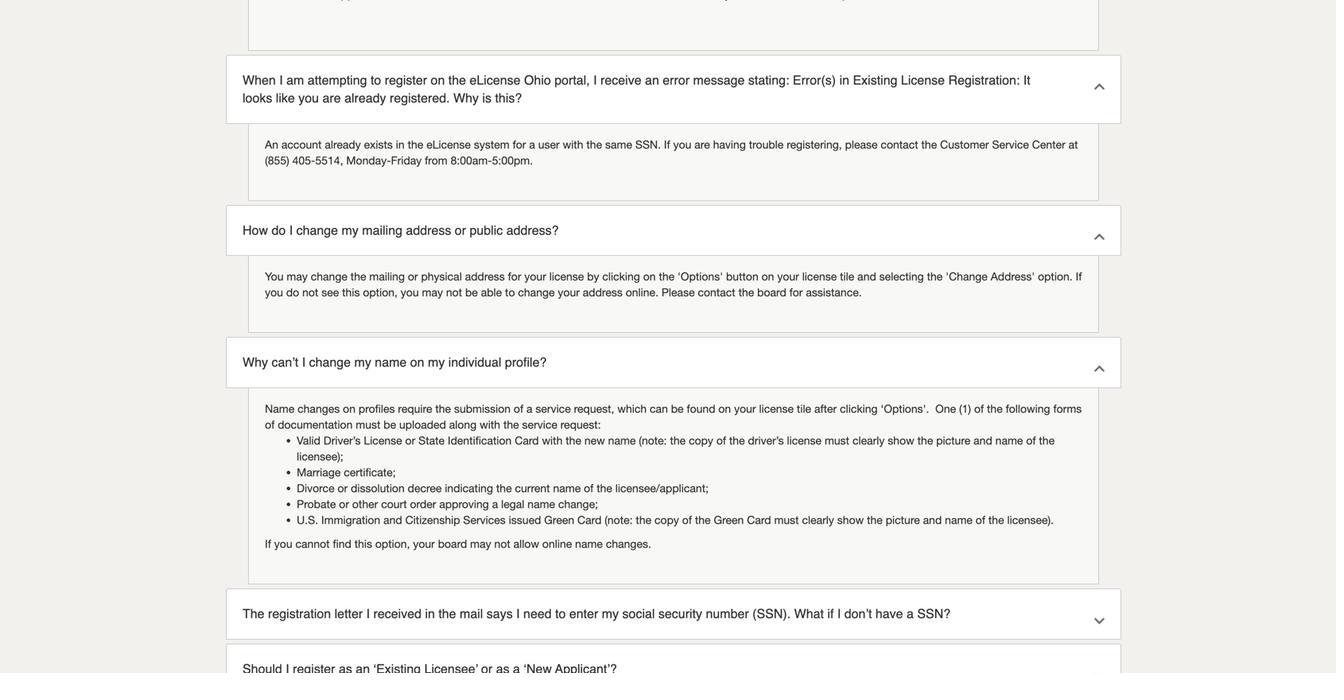 Task type: describe. For each thing, give the bounding box(es) containing it.
please
[[662, 286, 695, 299]]

name down following
[[996, 434, 1023, 448]]

this?
[[495, 91, 522, 105]]

why can't i change my name on my individual profile?
[[243, 355, 547, 370]]

one
[[936, 403, 956, 416]]

on inside "when i am attempting to register on the elicense ohio portal, i receive an error message stating: error(s) in existing license registration: it looks like you are already registered. why is this?"
[[431, 73, 445, 87]]

need
[[523, 607, 552, 622]]

option.
[[1038, 270, 1073, 283]]

order
[[410, 498, 436, 511]]

(ssn).
[[753, 607, 791, 622]]

it
[[1024, 73, 1031, 87]]

found
[[687, 403, 716, 416]]

if you do not see this option, you may not be able to change your address online. please contact the board for assistance.
[[265, 270, 1082, 299]]

1 horizontal spatial must
[[774, 514, 799, 527]]

button
[[726, 270, 759, 283]]

ssn?
[[918, 607, 951, 622]]

if for change
[[1076, 270, 1082, 283]]

.
[[530, 154, 533, 167]]

register
[[385, 73, 427, 87]]

system
[[474, 138, 510, 151]]

state
[[419, 434, 445, 448]]

the
[[243, 607, 265, 622]]

you may change the mailing or physical address for your license by clicking on the 'options' button on your license tile and selecting the 'change address' option.
[[265, 270, 1076, 283]]

why inside "when i am attempting to register on the elicense ohio portal, i receive an error message stating: error(s) in existing license registration: it looks like you are already registered. why is this?"
[[453, 91, 479, 105]]

name up profiles
[[375, 355, 407, 370]]

services
[[463, 514, 506, 527]]

is
[[482, 91, 492, 105]]

name right online
[[575, 538, 603, 551]]

decree
[[408, 482, 442, 495]]

how do i change my mailing address or public address?
[[243, 223, 559, 238]]

along
[[449, 419, 477, 432]]

1 vertical spatial service
[[522, 419, 558, 432]]

the inside "when i am attempting to register on the elicense ohio portal, i receive an error message stating: error(s) in existing license registration: it looks like you are already registered. why is this?"
[[449, 73, 466, 87]]

dissolution
[[351, 482, 405, 495]]

address?
[[507, 223, 559, 238]]

1 horizontal spatial picture
[[937, 434, 971, 448]]

looks
[[243, 91, 272, 105]]

on up the online.
[[643, 270, 656, 283]]

when
[[243, 73, 276, 87]]

public
[[470, 223, 503, 238]]

0 vertical spatial must
[[356, 419, 381, 432]]

immigration
[[321, 514, 380, 527]]

an
[[645, 73, 659, 87]]

i right can't at the left bottom
[[302, 355, 306, 370]]

license down after
[[787, 434, 822, 448]]

1 horizontal spatial address
[[465, 270, 505, 283]]

0 vertical spatial service
[[536, 403, 571, 416]]

0 horizontal spatial be
[[384, 419, 396, 432]]

1 vertical spatial clearly
[[802, 514, 834, 527]]

you left cannot
[[274, 538, 292, 551]]

licensee).
[[1008, 514, 1054, 527]]

name changes on profiles require the submission of a service request, which can be found on your license tile after clicking 'options'.  one (1) of the following forms of documentation must be uploaded along with the service request: valid driver's license or state identification card with the new name (note: the copy of the driver's license must clearly show the picture and name of the licensee); marriage certificate; divorce or dissolution decree indicating the current name of the licensee/applicant; probate or other court order approving a legal name change; u.s. immigration and citizenship services issued green card (note: the copy of the green card must clearly show the picture and name of the licensee).
[[265, 403, 1082, 527]]

elicense inside an account already exists in the elicense system for a user with the same ssn. if you are having trouble registering, please contact the customer service center at (855) 405-5514, monday-friday from 8:00am-5:00pm
[[427, 138, 471, 151]]

0 horizontal spatial clicking
[[603, 270, 640, 283]]

my down monday-
[[342, 223, 359, 238]]

are inside an account already exists in the elicense system for a user with the same ssn. if you are having trouble registering, please contact the customer service center at (855) 405-5514, monday-friday from 8:00am-5:00pm
[[695, 138, 710, 151]]

legal
[[501, 498, 525, 511]]

2 horizontal spatial must
[[825, 434, 850, 448]]

contact inside "if you do not see this option, you may not be able to change your address online. please contact the board for assistance."
[[698, 286, 736, 299]]

forms
[[1054, 403, 1082, 416]]

0 horizontal spatial may
[[287, 270, 308, 283]]

change up see
[[311, 270, 348, 283]]

monday-
[[346, 154, 391, 167]]

registered.
[[390, 91, 450, 105]]

of down "licensee/applicant;"
[[682, 514, 692, 527]]

my right enter
[[602, 607, 619, 622]]

social
[[623, 607, 655, 622]]

a inside an account already exists in the elicense system for a user with the same ssn. if you are having trouble registering, please contact the customer service center at (855) 405-5514, monday-friday from 8:00am-5:00pm
[[529, 138, 535, 151]]

registration
[[268, 607, 331, 622]]

on right button
[[762, 270, 774, 283]]

of left licensee).
[[976, 514, 986, 527]]

to inside "if you do not see this option, you may not be able to change your address online. please contact the board for assistance."
[[505, 286, 515, 299]]

marriage
[[297, 466, 341, 479]]

same
[[605, 138, 632, 151]]

on right found
[[719, 403, 731, 416]]

change right how on the top left of page
[[296, 223, 338, 238]]

of down name at the bottom left of the page
[[265, 419, 275, 432]]

approving
[[439, 498, 489, 511]]

error
[[663, 73, 690, 87]]

0 vertical spatial do
[[272, 223, 286, 238]]

profile?
[[505, 355, 547, 370]]

contact inside an account already exists in the elicense system for a user with the same ssn. if you are having trouble registering, please contact the customer service center at (855) 405-5514, monday-friday from 8:00am-5:00pm
[[881, 138, 919, 151]]

existing
[[853, 73, 898, 87]]

the registration letter i received in the mail says i need to enter my social security number (ssn). what if i don't have a ssn?
[[243, 607, 951, 622]]

registration:
[[949, 73, 1020, 87]]

to inside "when i am attempting to register on the elicense ohio portal, i receive an error message stating: error(s) in existing license registration: it looks like you are already registered. why is this?"
[[371, 73, 381, 87]]

of right the (1)
[[974, 403, 984, 416]]

my up profiles
[[354, 355, 371, 370]]

driver's
[[324, 434, 361, 448]]

if for changes.
[[265, 538, 271, 551]]

address'
[[991, 270, 1035, 283]]

changes
[[298, 403, 340, 416]]

after
[[815, 403, 837, 416]]

request,
[[574, 403, 615, 416]]

account
[[282, 138, 322, 151]]

licensee/applicant;
[[616, 482, 709, 495]]

following
[[1006, 403, 1051, 416]]

have
[[876, 607, 903, 622]]

i right says
[[516, 607, 520, 622]]

documentation
[[278, 419, 353, 432]]

uploaded
[[399, 419, 446, 432]]

for inside "if you do not see this option, you may not be able to change your address online. please contact the board for assistance."
[[790, 286, 803, 299]]

0 vertical spatial address
[[406, 223, 451, 238]]

(1)
[[959, 403, 971, 416]]

'change
[[946, 270, 988, 283]]

user
[[538, 138, 560, 151]]

2 horizontal spatial to
[[555, 607, 566, 622]]

of left driver's
[[717, 434, 726, 448]]

your inside name changes on profiles require the submission of a service request, which can be found on your license tile after clicking 'options'.  one (1) of the following forms of documentation must be uploaded along with the service request: valid driver's license or state identification card with the new name (note: the copy of the driver's license must clearly show the picture and name of the licensee); marriage certificate; divorce or dissolution decree indicating the current name of the licensee/applicant; probate or other court order approving a legal name change; u.s. immigration and citizenship services issued green card (note: the copy of the green card must clearly show the picture and name of the licensee).
[[734, 403, 756, 416]]

certificate;
[[344, 466, 396, 479]]

the inside "if you do not see this option, you may not be able to change your address online. please contact the board for assistance."
[[739, 286, 754, 299]]

for for address
[[508, 270, 521, 283]]

please
[[845, 138, 878, 151]]

0 horizontal spatial show
[[838, 514, 864, 527]]

1 horizontal spatial in
[[425, 607, 435, 622]]

1 horizontal spatial clearly
[[853, 434, 885, 448]]

mail
[[460, 607, 483, 622]]

0 vertical spatial tile
[[840, 270, 855, 283]]

i right how on the top left of page
[[289, 223, 293, 238]]

am
[[286, 73, 304, 87]]

or left physical
[[408, 270, 418, 283]]

if you cannot find this option, your board may not allow online name changes.
[[265, 538, 651, 551]]

attempting
[[308, 73, 367, 87]]

you
[[265, 270, 284, 283]]

1 vertical spatial with
[[480, 419, 500, 432]]

how
[[243, 223, 268, 238]]

(855)
[[265, 154, 289, 167]]

not for this
[[446, 286, 462, 299]]

a down profile?
[[527, 403, 533, 416]]

1 horizontal spatial card
[[578, 514, 602, 527]]

license up driver's
[[759, 403, 794, 416]]

on left profiles
[[343, 403, 356, 416]]

i right if
[[838, 607, 841, 622]]

an
[[265, 138, 278, 151]]

license up "assistance."
[[802, 270, 837, 283]]

you down you
[[265, 286, 283, 299]]

not for option,
[[494, 538, 511, 551]]

change right can't at the left bottom
[[309, 355, 351, 370]]

may for option,
[[470, 538, 491, 551]]

driver's
[[748, 434, 784, 448]]

center
[[1032, 138, 1066, 151]]

stating:
[[748, 73, 790, 87]]

physical
[[421, 270, 462, 283]]

already inside "when i am attempting to register on the elicense ohio portal, i receive an error message stating: error(s) in existing license registration: it looks like you are already registered. why is this?"
[[345, 91, 386, 105]]

0 vertical spatial copy
[[689, 434, 714, 448]]

may for this
[[422, 286, 443, 299]]

online
[[542, 538, 572, 551]]

do inside "if you do not see this option, you may not be able to change your address online. please contact the board for assistance."
[[286, 286, 299, 299]]

1 green from the left
[[544, 514, 574, 527]]

changes.
[[606, 538, 651, 551]]

0 horizontal spatial (note:
[[605, 514, 633, 527]]

1 vertical spatial this
[[355, 538, 372, 551]]

address inside "if you do not see this option, you may not be able to change your address online. please contact the board for assistance."
[[583, 286, 623, 299]]

you inside an account already exists in the elicense system for a user with the same ssn. if you are having trouble registering, please contact the customer service center at (855) 405-5514, monday-friday from 8:00am-5:00pm
[[673, 138, 692, 151]]

name left licensee).
[[945, 514, 973, 527]]

name
[[265, 403, 295, 416]]



Task type: locate. For each thing, give the bounding box(es) containing it.
1 vertical spatial tile
[[797, 403, 812, 416]]

0 horizontal spatial license
[[364, 434, 402, 448]]

name up the change;
[[553, 482, 581, 495]]

require
[[398, 403, 432, 416]]

0 horizontal spatial copy
[[655, 514, 679, 527]]

green
[[544, 514, 574, 527], [714, 514, 744, 527]]

1 vertical spatial (note:
[[605, 514, 633, 527]]

card
[[515, 434, 539, 448], [578, 514, 602, 527], [747, 514, 771, 527]]

for for system
[[513, 138, 526, 151]]

0 horizontal spatial board
[[438, 538, 467, 551]]

0 horizontal spatial green
[[544, 514, 574, 527]]

1 vertical spatial picture
[[886, 514, 920, 527]]

0 vertical spatial to
[[371, 73, 381, 87]]

license
[[901, 73, 945, 87], [364, 434, 402, 448]]

in
[[840, 73, 850, 87], [396, 138, 405, 151], [425, 607, 435, 622]]

this right see
[[342, 286, 360, 299]]

1 vertical spatial why
[[243, 355, 268, 370]]

0 vertical spatial contact
[[881, 138, 919, 151]]

a right the have
[[907, 607, 914, 622]]

are left having at the right of the page
[[695, 138, 710, 151]]

contact down 'options'
[[698, 286, 736, 299]]

this
[[342, 286, 360, 299], [355, 538, 372, 551]]

trouble
[[749, 138, 784, 151]]

1 vertical spatial are
[[695, 138, 710, 151]]

2 green from the left
[[714, 514, 744, 527]]

be left the able
[[465, 286, 478, 299]]

in inside an account already exists in the elicense system for a user with the same ssn. if you are having trouble registering, please contact the customer service center at (855) 405-5514, monday-friday from 8:00am-5:00pm
[[396, 138, 405, 151]]

mailing down how do i change my mailing address or public address? on the top
[[369, 270, 405, 283]]

1 vertical spatial already
[[325, 138, 361, 151]]

1 vertical spatial if
[[1076, 270, 1082, 283]]

1 vertical spatial address
[[465, 270, 505, 283]]

divorce
[[297, 482, 335, 495]]

0 vertical spatial license
[[901, 73, 945, 87]]

of up the change;
[[584, 482, 594, 495]]

of right submission
[[514, 403, 524, 416]]

issued
[[509, 514, 541, 527]]

2 vertical spatial may
[[470, 538, 491, 551]]

you inside "when i am attempting to register on the elicense ohio portal, i receive an error message stating: error(s) in existing license registration: it looks like you are already registered. why is this?"
[[299, 91, 319, 105]]

from
[[425, 154, 448, 167]]

tile
[[840, 270, 855, 283], [797, 403, 812, 416]]

a up .
[[529, 138, 535, 151]]

1 vertical spatial clicking
[[840, 403, 878, 416]]

you down am
[[299, 91, 319, 105]]

change inside "if you do not see this option, you may not be able to change your address online. please contact the board for assistance."
[[518, 286, 555, 299]]

1 horizontal spatial (note:
[[639, 434, 667, 448]]

for up 5:00pm
[[513, 138, 526, 151]]

not left allow
[[494, 538, 511, 551]]

error(s)
[[793, 73, 836, 87]]

2 horizontal spatial card
[[747, 514, 771, 527]]

1 horizontal spatial may
[[422, 286, 443, 299]]

of
[[514, 403, 524, 416], [974, 403, 984, 416], [265, 419, 275, 432], [717, 434, 726, 448], [1026, 434, 1036, 448], [584, 482, 594, 495], [682, 514, 692, 527], [976, 514, 986, 527]]

in up friday
[[396, 138, 405, 151]]

clicking inside name changes on profiles require the submission of a service request, which can be found on your license tile after clicking 'options'.  one (1) of the following forms of documentation must be uploaded along with the service request: valid driver's license or state identification card with the new name (note: the copy of the driver's license must clearly show the picture and name of the licensee); marriage certificate; divorce or dissolution decree indicating the current name of the licensee/applicant; probate or other court order approving a legal name change; u.s. immigration and citizenship services issued green card (note: the copy of the green card must clearly show the picture and name of the licensee).
[[840, 403, 878, 416]]

copy down found
[[689, 434, 714, 448]]

0 horizontal spatial if
[[265, 538, 271, 551]]

a
[[529, 138, 535, 151], [527, 403, 533, 416], [492, 498, 498, 511], [907, 607, 914, 622]]

contact
[[881, 138, 919, 151], [698, 286, 736, 299]]

already up 5514,
[[325, 138, 361, 151]]

for inside an account already exists in the elicense system for a user with the same ssn. if you are having trouble registering, please contact the customer service center at (855) 405-5514, monday-friday from 8:00am-5:00pm
[[513, 138, 526, 151]]

license inside "when i am attempting to register on the elicense ohio portal, i receive an error message stating: error(s) in existing license registration: it looks like you are already registered. why is this?"
[[901, 73, 945, 87]]

do right how on the top left of page
[[272, 223, 286, 238]]

2 vertical spatial be
[[384, 419, 396, 432]]

0 vertical spatial may
[[287, 270, 308, 283]]

0 horizontal spatial clearly
[[802, 514, 834, 527]]

board down button
[[757, 286, 787, 299]]

says
[[487, 607, 513, 622]]

valid
[[297, 434, 321, 448]]

find
[[333, 538, 351, 551]]

ssn.
[[636, 138, 661, 151]]

0 horizontal spatial picture
[[886, 514, 920, 527]]

i right letter
[[366, 607, 370, 622]]

clicking right after
[[840, 403, 878, 416]]

must
[[356, 419, 381, 432], [825, 434, 850, 448], [774, 514, 799, 527]]

1 horizontal spatial board
[[757, 286, 787, 299]]

on up registered.
[[431, 73, 445, 87]]

0 vertical spatial this
[[342, 286, 360, 299]]

your inside "if you do not see this option, you may not be able to change your address online. please contact the board for assistance."
[[558, 286, 580, 299]]

may down services
[[470, 538, 491, 551]]

do left see
[[286, 286, 299, 299]]

if right option.
[[1076, 270, 1082, 283]]

0 vertical spatial why
[[453, 91, 479, 105]]

receive
[[601, 73, 642, 87]]

1 horizontal spatial show
[[888, 434, 915, 448]]

at
[[1069, 138, 1078, 151]]

0 horizontal spatial to
[[371, 73, 381, 87]]

1 vertical spatial board
[[438, 538, 467, 551]]

court
[[381, 498, 407, 511]]

1 vertical spatial mailing
[[369, 270, 405, 283]]

can't
[[272, 355, 299, 370]]

or down uploaded
[[405, 434, 415, 448]]

option, down the court
[[375, 538, 410, 551]]

1 horizontal spatial green
[[714, 514, 744, 527]]

2 vertical spatial with
[[542, 434, 563, 448]]

address down "by" on the left
[[583, 286, 623, 299]]

why left is
[[453, 91, 479, 105]]

you right ssn.
[[673, 138, 692, 151]]

this right find
[[355, 538, 372, 551]]

on up require
[[410, 355, 424, 370]]

0 vertical spatial in
[[840, 73, 850, 87]]

with down submission
[[480, 419, 500, 432]]

1 vertical spatial in
[[396, 138, 405, 151]]

2 vertical spatial must
[[774, 514, 799, 527]]

you
[[299, 91, 319, 105], [673, 138, 692, 151], [265, 286, 283, 299], [401, 286, 419, 299], [274, 538, 292, 551]]

0 vertical spatial be
[[465, 286, 478, 299]]

can
[[650, 403, 668, 416]]

with right the user
[[563, 138, 584, 151]]

citizenship
[[405, 514, 460, 527]]

mailing down monday-
[[362, 223, 403, 238]]

portal,
[[555, 73, 590, 87]]

1 horizontal spatial contact
[[881, 138, 919, 151]]

if right ssn.
[[664, 138, 670, 151]]

or up immigration
[[339, 498, 349, 511]]

0 horizontal spatial in
[[396, 138, 405, 151]]

2 horizontal spatial in
[[840, 73, 850, 87]]

by
[[587, 270, 599, 283]]

online.
[[626, 286, 659, 299]]

if inside "if you do not see this option, you may not be able to change your address online. please contact the board for assistance."
[[1076, 270, 1082, 283]]

0 horizontal spatial contact
[[698, 286, 736, 299]]

1 horizontal spatial copy
[[689, 434, 714, 448]]

change right the able
[[518, 286, 555, 299]]

0 vertical spatial (note:
[[639, 434, 667, 448]]

0 vertical spatial mailing
[[362, 223, 403, 238]]

submission
[[454, 403, 511, 416]]

in right received
[[425, 607, 435, 622]]

may right you
[[287, 270, 308, 283]]

don't
[[845, 607, 872, 622]]

elicense inside "when i am attempting to register on the elicense ohio portal, i receive an error message stating: error(s) in existing license registration: it looks like you are already registered. why is this?"
[[470, 73, 521, 87]]

1 vertical spatial elicense
[[427, 138, 471, 151]]

tile inside name changes on profiles require the submission of a service request, which can be found on your license tile after clicking 'options'.  one (1) of the following forms of documentation must be uploaded along with the service request: valid driver's license or state identification card with the new name (note: the copy of the driver's license must clearly show the picture and name of the licensee); marriage certificate; divorce or dissolution decree indicating the current name of the licensee/applicant; probate or other court order approving a legal name change; u.s. immigration and citizenship services issued green card (note: the copy of the green card must clearly show the picture and name of the licensee).
[[797, 403, 812, 416]]

current
[[515, 482, 550, 495]]

i right portal,
[[594, 73, 597, 87]]

my left the 'individual'
[[428, 355, 445, 370]]

why left can't at the left bottom
[[243, 355, 268, 370]]

your
[[525, 270, 546, 283], [777, 270, 799, 283], [558, 286, 580, 299], [734, 403, 756, 416], [413, 538, 435, 551]]

name down current
[[528, 498, 555, 511]]

1 horizontal spatial not
[[446, 286, 462, 299]]

(note: down the can
[[639, 434, 667, 448]]

2 vertical spatial in
[[425, 607, 435, 622]]

1 vertical spatial be
[[671, 403, 684, 416]]

0 vertical spatial clicking
[[603, 270, 640, 283]]

licensee);
[[297, 450, 343, 463]]

405-
[[292, 154, 315, 167]]

1 horizontal spatial if
[[664, 138, 670, 151]]

1 horizontal spatial why
[[453, 91, 479, 105]]

having
[[713, 138, 746, 151]]

0 vertical spatial are
[[323, 91, 341, 105]]

2 horizontal spatial be
[[671, 403, 684, 416]]

0 horizontal spatial why
[[243, 355, 268, 370]]

address up the able
[[465, 270, 505, 283]]

name right 'new' at the bottom left of page
[[608, 434, 636, 448]]

service up request:
[[536, 403, 571, 416]]

in inside "when i am attempting to register on the elicense ohio portal, i receive an error message stating: error(s) in existing license registration: it looks like you are already registered. why is this?"
[[840, 73, 850, 87]]

profiles
[[359, 403, 395, 416]]

elicense up the from on the left top of the page
[[427, 138, 471, 151]]

with inside an account already exists in the elicense system for a user with the same ssn. if you are having trouble registering, please contact the customer service center at (855) 405-5514, monday-friday from 8:00am-5:00pm
[[563, 138, 584, 151]]

may inside "if you do not see this option, you may not be able to change your address online. please contact the board for assistance."
[[422, 286, 443, 299]]

to left register
[[371, 73, 381, 87]]

1 vertical spatial contact
[[698, 286, 736, 299]]

2 vertical spatial if
[[265, 538, 271, 551]]

i left am
[[279, 73, 283, 87]]

0 horizontal spatial card
[[515, 434, 539, 448]]

1 vertical spatial may
[[422, 286, 443, 299]]

be down profiles
[[384, 419, 396, 432]]

service left request:
[[522, 419, 558, 432]]

for
[[513, 138, 526, 151], [508, 270, 521, 283], [790, 286, 803, 299]]

not down physical
[[446, 286, 462, 299]]

license inside name changes on profiles require the submission of a service request, which can be found on your license tile after clicking 'options'.  one (1) of the following forms of documentation must be uploaded along with the service request: valid driver's license or state identification card with the new name (note: the copy of the driver's license must clearly show the picture and name of the licensee); marriage certificate; divorce or dissolution decree indicating the current name of the licensee/applicant; probate or other court order approving a legal name change; u.s. immigration and citizenship services issued green card (note: the copy of the green card must clearly show the picture and name of the licensee).
[[364, 434, 402, 448]]

enter
[[569, 607, 599, 622]]

0 vertical spatial if
[[664, 138, 670, 151]]

2 horizontal spatial address
[[583, 286, 623, 299]]

1 vertical spatial option,
[[375, 538, 410, 551]]

be right the can
[[671, 403, 684, 416]]

a left 'legal'
[[492, 498, 498, 511]]

in right error(s)
[[840, 73, 850, 87]]

of down following
[[1026, 434, 1036, 448]]

which
[[618, 403, 647, 416]]

customer
[[940, 138, 989, 151]]

do
[[272, 223, 286, 238], [286, 286, 299, 299]]

change
[[296, 223, 338, 238], [311, 270, 348, 283], [518, 286, 555, 299], [309, 355, 351, 370]]

show
[[888, 434, 915, 448], [838, 514, 864, 527]]

are inside "when i am attempting to register on the elicense ohio portal, i receive an error message stating: error(s) in existing license registration: it looks like you are already registered. why is this?"
[[323, 91, 341, 105]]

with down request:
[[542, 434, 563, 448]]

0 horizontal spatial must
[[356, 419, 381, 432]]

name
[[375, 355, 407, 370], [608, 434, 636, 448], [996, 434, 1023, 448], [553, 482, 581, 495], [528, 498, 555, 511], [945, 514, 973, 527], [575, 538, 603, 551]]

option, right see
[[363, 286, 398, 299]]

new
[[585, 434, 605, 448]]

be
[[465, 286, 478, 299], [671, 403, 684, 416], [384, 419, 396, 432]]

already inside an account already exists in the elicense system for a user with the same ssn. if you are having trouble registering, please contact the customer service center at (855) 405-5514, monday-friday from 8:00am-5:00pm
[[325, 138, 361, 151]]

2 vertical spatial for
[[790, 286, 803, 299]]

2 vertical spatial to
[[555, 607, 566, 622]]

(note:
[[639, 434, 667, 448], [605, 514, 633, 527]]

message
[[693, 73, 745, 87]]

2 horizontal spatial may
[[470, 538, 491, 551]]

identification
[[448, 434, 512, 448]]

option, inside "if you do not see this option, you may not be able to change your address online. please contact the board for assistance."
[[363, 286, 398, 299]]

2 horizontal spatial if
[[1076, 270, 1082, 283]]

0 horizontal spatial are
[[323, 91, 341, 105]]

tile up "assistance."
[[840, 270, 855, 283]]

are down attempting
[[323, 91, 341, 105]]

to right the able
[[505, 286, 515, 299]]

0 vertical spatial clearly
[[853, 434, 885, 448]]

why
[[453, 91, 479, 105], [243, 355, 268, 370]]

if inside an account already exists in the elicense system for a user with the same ssn. if you are having trouble registering, please contact the customer service center at (855) 405-5514, monday-friday from 8:00am-5:00pm
[[664, 138, 670, 151]]

ohio
[[524, 73, 551, 87]]

tile left after
[[797, 403, 812, 416]]

0 vertical spatial with
[[563, 138, 584, 151]]

service
[[992, 138, 1029, 151]]

0 horizontal spatial address
[[406, 223, 451, 238]]

0 horizontal spatial not
[[302, 286, 318, 299]]

address up physical
[[406, 223, 451, 238]]

board inside "if you do not see this option, you may not be able to change your address online. please contact the board for assistance."
[[757, 286, 787, 299]]

1 horizontal spatial be
[[465, 286, 478, 299]]

if
[[828, 607, 834, 622]]

0 vertical spatial elicense
[[470, 73, 521, 87]]

1 horizontal spatial tile
[[840, 270, 855, 283]]

or left public
[[455, 223, 466, 238]]

0 vertical spatial for
[[513, 138, 526, 151]]

see
[[322, 286, 339, 299]]

8:00am-
[[451, 154, 492, 167]]

an account already exists in the elicense system for a user with the same ssn. if you are having trouble registering, please contact the customer service center at (855) 405-5514, monday-friday from 8:00am-5:00pm
[[265, 138, 1078, 167]]

be inside "if you do not see this option, you may not be able to change your address online. please contact the board for assistance."
[[465, 286, 478, 299]]

elicense up is
[[470, 73, 521, 87]]

or right divorce
[[338, 482, 348, 495]]

friday
[[391, 154, 422, 167]]

address
[[406, 223, 451, 238], [465, 270, 505, 283], [583, 286, 623, 299]]

when i am attempting to register on the elicense ohio portal, i receive an error message stating: error(s) in existing license registration: it looks like you are already registered. why is this?
[[243, 73, 1031, 105]]

0 vertical spatial already
[[345, 91, 386, 105]]

letter
[[335, 607, 363, 622]]

1 vertical spatial license
[[364, 434, 402, 448]]

0 vertical spatial board
[[757, 286, 787, 299]]

copy down "licensee/applicant;"
[[655, 514, 679, 527]]

clicking up the online.
[[603, 270, 640, 283]]

for left "assistance."
[[790, 286, 803, 299]]

board down citizenship
[[438, 538, 467, 551]]

1 horizontal spatial clicking
[[840, 403, 878, 416]]

i
[[279, 73, 283, 87], [594, 73, 597, 87], [289, 223, 293, 238], [302, 355, 306, 370], [366, 607, 370, 622], [516, 607, 520, 622], [838, 607, 841, 622]]

may down physical
[[422, 286, 443, 299]]

assistance.
[[806, 286, 862, 299]]

license down profiles
[[364, 434, 402, 448]]

(note: up changes.
[[605, 514, 633, 527]]

allow
[[514, 538, 539, 551]]

you down how do i change my mailing address or public address? on the top
[[401, 286, 419, 299]]

1 vertical spatial copy
[[655, 514, 679, 527]]

this inside "if you do not see this option, you may not be able to change your address online. please contact the board for assistance."
[[342, 286, 360, 299]]

not left see
[[302, 286, 318, 299]]

on
[[431, 73, 445, 87], [643, 270, 656, 283], [762, 270, 774, 283], [410, 355, 424, 370], [343, 403, 356, 416], [719, 403, 731, 416]]

license left "by" on the left
[[550, 270, 584, 283]]

cannot
[[296, 538, 330, 551]]

received
[[374, 607, 422, 622]]

'options'
[[678, 270, 723, 283]]

1 vertical spatial must
[[825, 434, 850, 448]]



Task type: vqa. For each thing, say whether or not it's contained in the screenshot.
permission in 'Are you requesting permission to provide services via telepsychology with a current client who is temporarily in Ohio?'
no



